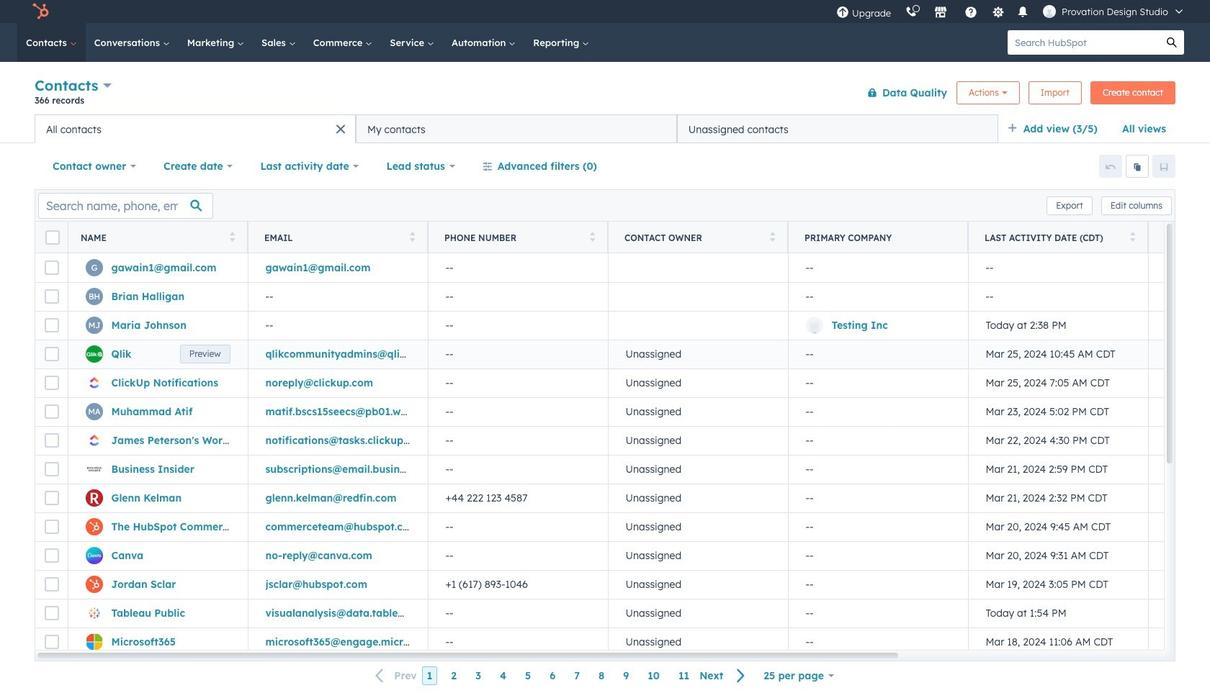 Task type: describe. For each thing, give the bounding box(es) containing it.
Search name, phone, email addresses, or company search field
[[38, 193, 213, 219]]

1 press to sort. element from the left
[[229, 232, 235, 244]]

pagination navigation
[[367, 667, 755, 686]]

james peterson image
[[1043, 5, 1056, 18]]

Search HubSpot search field
[[1008, 30, 1160, 55]]

marketplaces image
[[935, 6, 947, 19]]

3 press to sort. image from the left
[[590, 232, 595, 242]]

3 press to sort. element from the left
[[590, 232, 595, 244]]

5 press to sort. element from the left
[[1130, 232, 1135, 244]]

5 press to sort. image from the left
[[1130, 232, 1135, 242]]



Task type: locate. For each thing, give the bounding box(es) containing it.
press to sort. element
[[229, 232, 235, 244], [410, 232, 415, 244], [590, 232, 595, 244], [770, 232, 775, 244], [1130, 232, 1135, 244]]

4 press to sort. image from the left
[[770, 232, 775, 242]]

press to sort. image
[[229, 232, 235, 242], [410, 232, 415, 242], [590, 232, 595, 242], [770, 232, 775, 242], [1130, 232, 1135, 242]]

2 press to sort. image from the left
[[410, 232, 415, 242]]

2 press to sort. element from the left
[[410, 232, 415, 244]]

column header
[[788, 222, 969, 254]]

4 press to sort. element from the left
[[770, 232, 775, 244]]

1 press to sort. image from the left
[[229, 232, 235, 242]]

banner
[[35, 74, 1176, 115]]

menu
[[829, 0, 1193, 23]]



Task type: vqa. For each thing, say whether or not it's contained in the screenshot.
third PRESS TO SORT. element from left
yes



